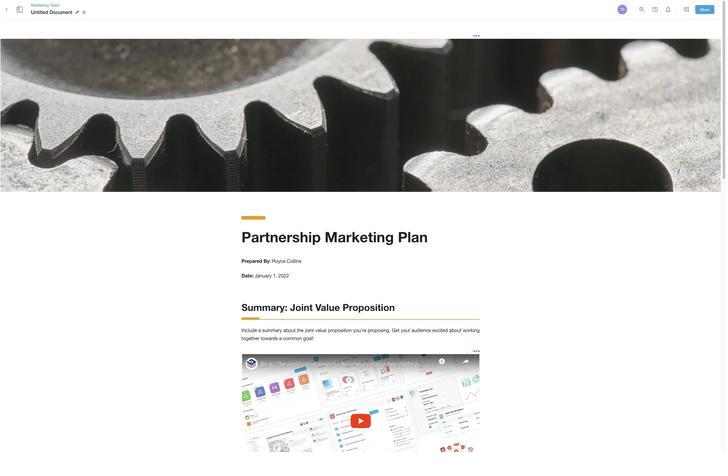 Task type: locate. For each thing, give the bounding box(es) containing it.
joint
[[305, 328, 314, 333]]

proposing.
[[368, 328, 391, 333]]

about right "excited"
[[449, 328, 462, 333]]

about up common on the left bottom of the page
[[284, 328, 296, 333]]

prepared
[[242, 258, 262, 264]]

0 horizontal spatial about
[[284, 328, 296, 333]]

2022
[[279, 273, 289, 278]]

marketing team link
[[31, 2, 89, 8]]

0 horizontal spatial a
[[259, 328, 261, 333]]

a right include
[[259, 328, 261, 333]]

partnership marketing plan
[[242, 228, 428, 245]]

2 about from the left
[[449, 328, 462, 333]]

prepared by: royce collins
[[242, 258, 302, 264]]

team
[[50, 3, 60, 7]]

1 horizontal spatial a
[[279, 336, 282, 341]]

1,
[[273, 273, 277, 278]]

include a summary about the joint value proposition you're proposing. get your audience excited about working together towards a common goal!
[[242, 328, 481, 341]]

untitled document
[[31, 9, 72, 15]]

goal!
[[303, 336, 314, 341]]

favorite image
[[80, 9, 88, 16]]

about
[[284, 328, 296, 333], [449, 328, 462, 333]]

you're
[[353, 328, 367, 333]]

0 vertical spatial a
[[259, 328, 261, 333]]

1 horizontal spatial marketing
[[325, 228, 394, 245]]

excited
[[433, 328, 448, 333]]

audience
[[412, 328, 431, 333]]

1 horizontal spatial about
[[449, 328, 462, 333]]

proposition
[[343, 302, 395, 313]]

summary
[[262, 328, 282, 333]]

the
[[297, 328, 304, 333]]

a right 'towards'
[[279, 336, 282, 341]]

0 vertical spatial marketing
[[31, 3, 49, 7]]

a
[[259, 328, 261, 333], [279, 336, 282, 341]]

plan
[[398, 228, 428, 245]]

more
[[701, 7, 710, 12]]

marketing
[[31, 3, 49, 7], [325, 228, 394, 245]]

collins
[[287, 258, 302, 264]]

common
[[283, 336, 302, 341]]



Task type: describe. For each thing, give the bounding box(es) containing it.
working
[[463, 328, 480, 333]]

get
[[392, 328, 400, 333]]

untitled
[[31, 9, 48, 15]]

1 about from the left
[[284, 328, 296, 333]]

include
[[242, 328, 257, 333]]

summary:
[[242, 302, 288, 313]]

joint
[[290, 302, 313, 313]]

date: january 1, 2022
[[242, 273, 289, 278]]

royce
[[272, 258, 286, 264]]

marketing team
[[31, 3, 60, 7]]

value
[[316, 328, 327, 333]]

document
[[50, 9, 72, 15]]

tb button
[[617, 4, 628, 15]]

january
[[255, 273, 272, 278]]

your
[[401, 328, 410, 333]]

date:
[[242, 273, 254, 278]]

1 vertical spatial a
[[279, 336, 282, 341]]

value
[[316, 302, 340, 313]]

together
[[242, 336, 260, 341]]

by:
[[264, 258, 271, 264]]

more button
[[696, 5, 715, 14]]

proposition
[[328, 328, 352, 333]]

summary: joint value proposition
[[242, 302, 395, 313]]

partnership
[[242, 228, 321, 245]]

tb
[[620, 7, 625, 12]]

0 horizontal spatial marketing
[[31, 3, 49, 7]]

towards
[[261, 336, 278, 341]]

1 vertical spatial marketing
[[325, 228, 394, 245]]



Task type: vqa. For each thing, say whether or not it's contained in the screenshot.
tooltip
no



